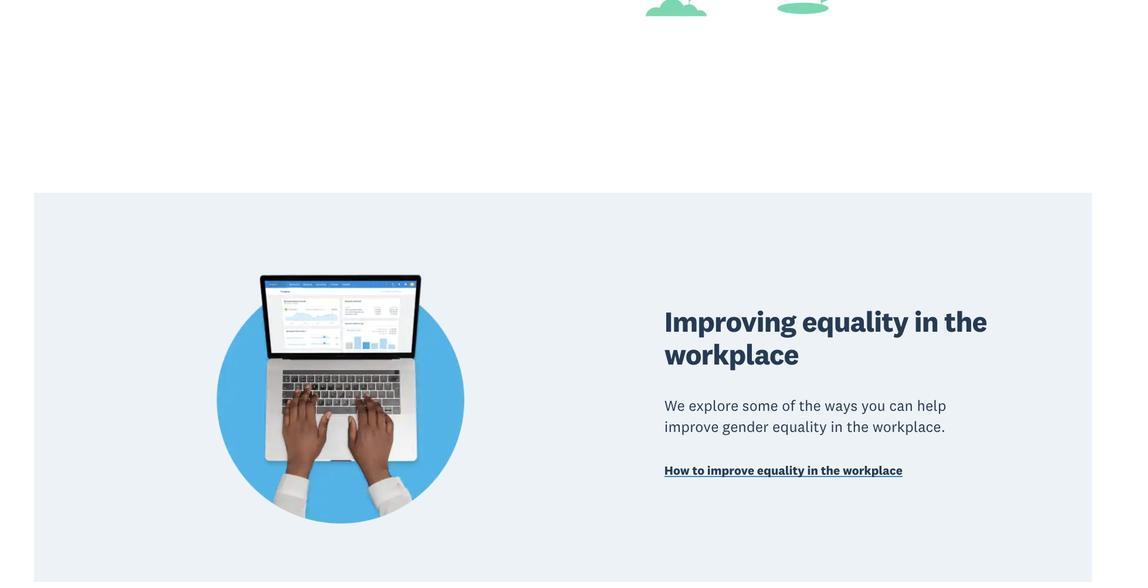 Task type: vqa. For each thing, say whether or not it's contained in the screenshot.
"accountants"
no



Task type: describe. For each thing, give the bounding box(es) containing it.
improving
[[665, 304, 797, 340]]

equality inside 'we explore some of the ways you can help improve gender equality in the workplace.'
[[773, 418, 827, 437]]

ways
[[825, 397, 858, 416]]

equality inside the improving equality in the workplace
[[803, 304, 909, 340]]

can
[[890, 397, 914, 416]]

1 horizontal spatial workplace
[[843, 463, 903, 479]]

in inside 'we explore some of the ways you can help improve gender equality in the workplace.'
[[831, 418, 844, 437]]

0 horizontal spatial in
[[808, 463, 819, 479]]

how to improve equality in the workplace link
[[665, 463, 1003, 482]]

to
[[693, 463, 705, 479]]

1 vertical spatial improve
[[708, 463, 755, 479]]

the inside how to improve equality in the workplace link
[[821, 463, 841, 479]]

how to improve equality in the workplace
[[665, 463, 903, 479]]

2 vertical spatial equality
[[758, 463, 805, 479]]

of
[[782, 397, 796, 416]]



Task type: locate. For each thing, give the bounding box(es) containing it.
improve inside 'we explore some of the ways you can help improve gender equality in the workplace.'
[[665, 418, 719, 437]]

0 vertical spatial in
[[915, 304, 939, 340]]

workplace up explore
[[665, 337, 799, 373]]

workplace.
[[873, 418, 946, 437]]

2 horizontal spatial in
[[915, 304, 939, 340]]

improve
[[665, 418, 719, 437], [708, 463, 755, 479]]

grass and flowers on a sunny day. image
[[575, 0, 1003, 127]]

explore
[[689, 397, 739, 416]]

how
[[665, 463, 690, 479]]

0 vertical spatial improve
[[665, 418, 719, 437]]

1 vertical spatial in
[[831, 418, 844, 437]]

the inside the improving equality in the workplace
[[945, 304, 988, 340]]

0 vertical spatial equality
[[803, 304, 909, 340]]

the
[[945, 304, 988, 340], [799, 397, 821, 416], [847, 418, 869, 437], [821, 463, 841, 479]]

hands typing on laptop showing xero dashboard. image
[[124, 242, 552, 542]]

help
[[918, 397, 947, 416]]

improve right to
[[708, 463, 755, 479]]

in inside the improving equality in the workplace
[[915, 304, 939, 340]]

workplace inside the improving equality in the workplace
[[665, 337, 799, 373]]

equality
[[803, 304, 909, 340], [773, 418, 827, 437], [758, 463, 805, 479]]

0 vertical spatial workplace
[[665, 337, 799, 373]]

some
[[743, 397, 779, 416]]

1 vertical spatial workplace
[[843, 463, 903, 479]]

1 horizontal spatial in
[[831, 418, 844, 437]]

0 horizontal spatial workplace
[[665, 337, 799, 373]]

improving equality in the workplace
[[665, 304, 988, 373]]

workplace
[[665, 337, 799, 373], [843, 463, 903, 479]]

improve down "we" at the right of page
[[665, 418, 719, 437]]

in
[[915, 304, 939, 340], [831, 418, 844, 437], [808, 463, 819, 479]]

workplace down workplace.
[[843, 463, 903, 479]]

we
[[665, 397, 685, 416]]

gender
[[723, 418, 769, 437]]

we explore some of the ways you can help improve gender equality in the workplace.
[[665, 397, 947, 437]]

you
[[862, 397, 886, 416]]

2 vertical spatial in
[[808, 463, 819, 479]]

1 vertical spatial equality
[[773, 418, 827, 437]]



